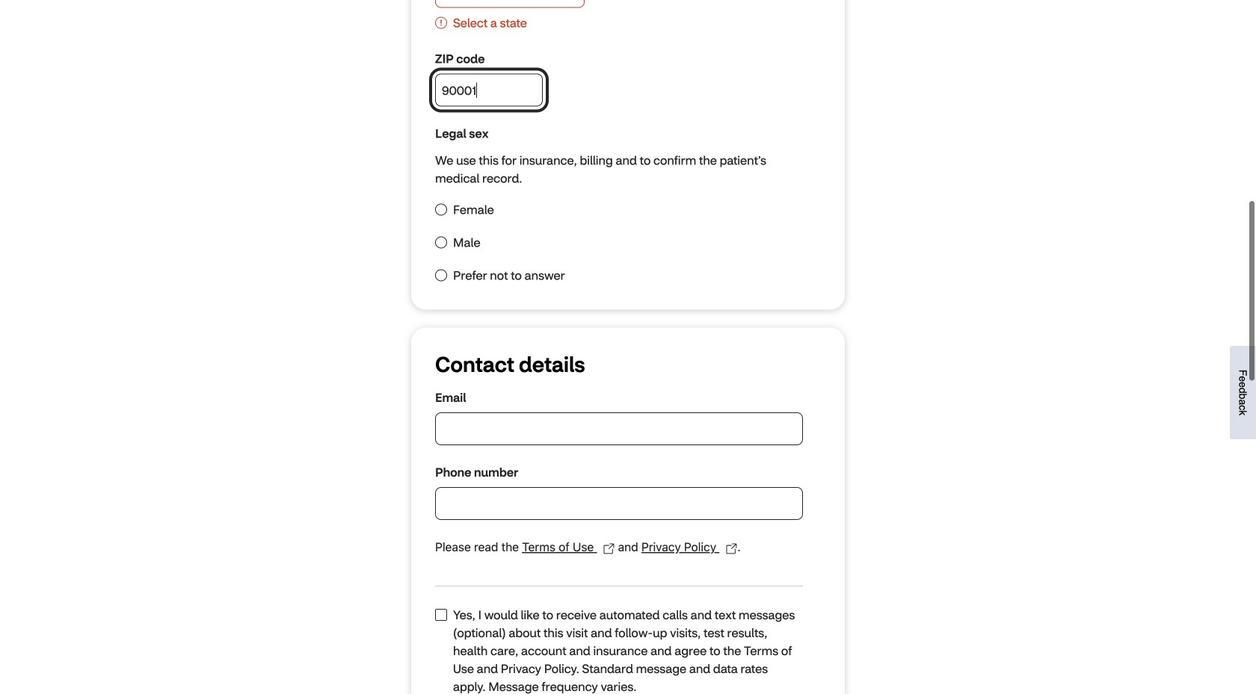 Task type: locate. For each thing, give the bounding box(es) containing it.
None radio
[[435, 237, 447, 249], [435, 270, 447, 282], [435, 237, 447, 249], [435, 270, 447, 282]]

None telephone field
[[435, 488, 803, 521]]

opens in a new tab image
[[603, 543, 615, 555]]

opens in a new tab image
[[725, 543, 737, 555]]

None checkbox
[[435, 609, 447, 621]]

group
[[411, 328, 845, 695]]

None radio
[[435, 204, 447, 216]]

None text field
[[435, 74, 543, 107]]

None email field
[[435, 413, 803, 446]]



Task type: vqa. For each thing, say whether or not it's contained in the screenshot.
Add for Doritos Nacho Cheese Flavored Tortilla Chips, 9.25 oz
no



Task type: describe. For each thing, give the bounding box(es) containing it.
error: image
[[435, 14, 447, 32]]



